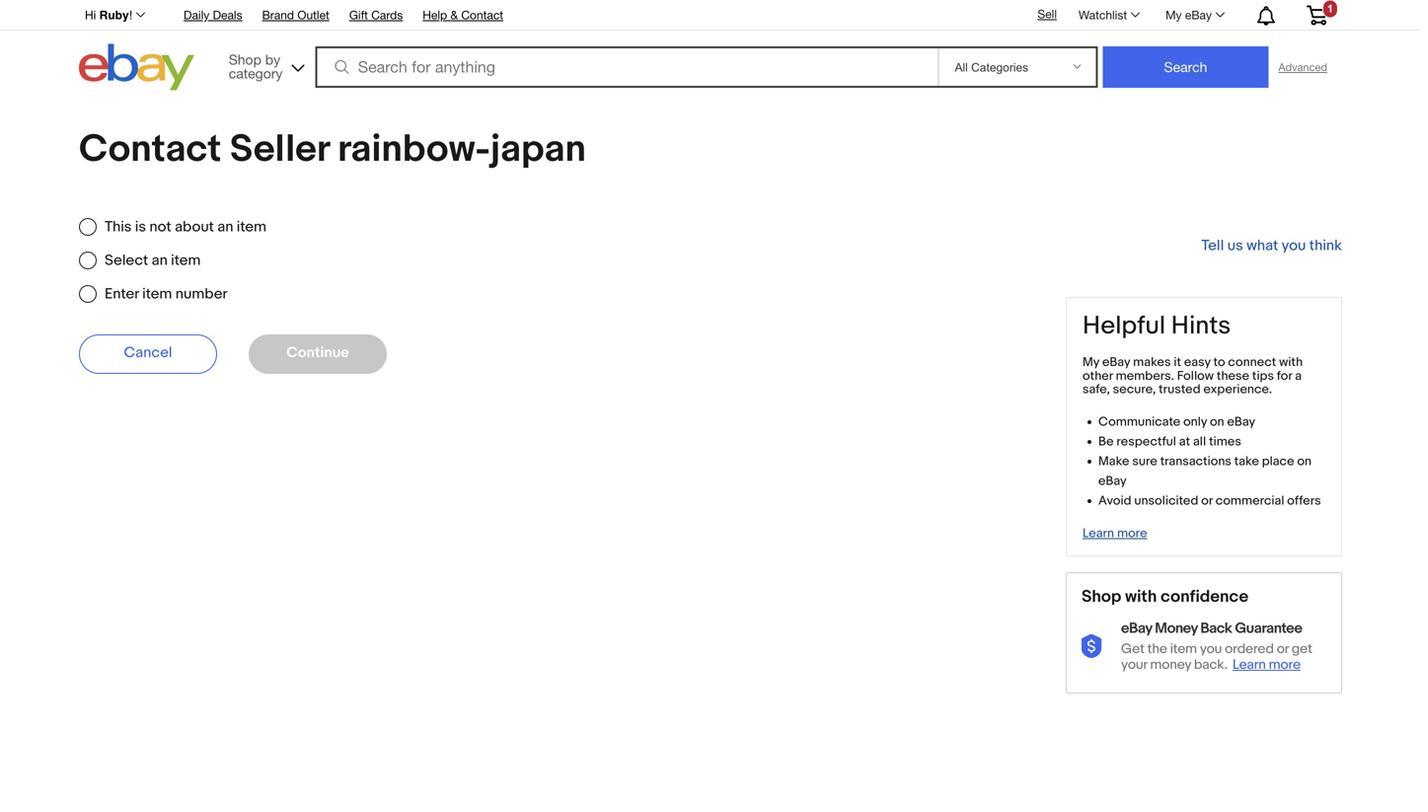Task type: describe. For each thing, give the bounding box(es) containing it.
connect
[[1229, 355, 1277, 370]]

&
[[451, 8, 458, 22]]

my ebay
[[1166, 8, 1212, 22]]

advanced
[[1279, 61, 1328, 74]]

gift
[[349, 8, 368, 22]]

sell
[[1038, 7, 1057, 21]]

watchlist link
[[1068, 3, 1149, 27]]

ebay down the make
[[1099, 474, 1127, 489]]

Search for anything text field
[[319, 48, 934, 86]]

sure
[[1133, 454, 1158, 469]]

0 horizontal spatial with
[[1126, 587, 1157, 607]]

cancel link
[[79, 335, 217, 374]]

unsolicited
[[1135, 494, 1199, 509]]

1
[[1328, 2, 1334, 15]]

ebay inside my ebay makes it easy to connect with other members. follow these tips for a safe, secure, trusted experience.
[[1103, 355, 1131, 370]]

is
[[135, 218, 146, 236]]

all
[[1194, 434, 1207, 450]]

select
[[105, 252, 148, 269]]

contact inside account navigation
[[461, 8, 504, 22]]

sell link
[[1029, 7, 1066, 21]]

advanced link
[[1269, 47, 1338, 87]]

take
[[1235, 454, 1260, 469]]

deals
[[213, 8, 242, 22]]

rainbow-
[[338, 127, 491, 173]]

back.
[[1194, 657, 1228, 674]]

gift cards link
[[349, 5, 403, 27]]

a
[[1296, 369, 1302, 384]]

1 vertical spatial on
[[1298, 454, 1312, 469]]

seller
[[230, 127, 329, 173]]

respectful
[[1117, 434, 1177, 450]]

outlet
[[298, 8, 330, 22]]

confidence
[[1161, 587, 1249, 607]]

the
[[1148, 641, 1168, 658]]

shop for shop with confidence
[[1082, 587, 1122, 607]]

follow
[[1178, 369, 1214, 384]]

with details__icon image
[[1082, 635, 1106, 658]]

enter
[[105, 285, 139, 303]]

these
[[1217, 369, 1250, 384]]

it
[[1174, 355, 1182, 370]]

hi
[[85, 8, 96, 22]]

guarantee
[[1235, 620, 1303, 638]]

!
[[129, 8, 132, 22]]

1 vertical spatial an
[[152, 252, 168, 269]]

daily deals link
[[184, 5, 242, 27]]

learn more for the right the learn more link
[[1233, 657, 1301, 674]]

helpful
[[1083, 311, 1166, 342]]

daily
[[184, 8, 210, 22]]

item inside the "get the item you ordered or get your money back."
[[1170, 641, 1197, 658]]

ebay inside account navigation
[[1186, 8, 1212, 22]]

get
[[1292, 641, 1313, 658]]

learn more for top the learn more link
[[1083, 526, 1148, 541]]

shop with confidence
[[1082, 587, 1249, 607]]

easy
[[1185, 355, 1211, 370]]

ebay money back guarantee
[[1122, 620, 1303, 638]]

your
[[1122, 657, 1148, 674]]

0 vertical spatial learn more link
[[1083, 526, 1148, 541]]

shop for shop by category
[[229, 51, 262, 68]]

select an item
[[105, 252, 201, 269]]

or inside the "get the item you ordered or get your money back."
[[1277, 641, 1289, 658]]

shop by category button
[[220, 44, 309, 86]]

or inside communicate only on ebay be respectful at all times make sure transactions take place on ebay avoid unsolicited or commercial offers
[[1202, 494, 1213, 509]]

help & contact
[[423, 8, 504, 22]]

get the item you ordered or get your money back.
[[1122, 641, 1313, 674]]

1 link
[[1295, 0, 1340, 28]]

my ebay link
[[1155, 3, 1234, 27]]

times
[[1209, 434, 1242, 450]]

by
[[265, 51, 280, 68]]

experience.
[[1204, 382, 1273, 398]]

cards
[[371, 8, 403, 22]]

offers
[[1288, 494, 1322, 509]]

hi ruby !
[[85, 8, 132, 22]]

this
[[105, 218, 132, 236]]



Task type: vqa. For each thing, say whether or not it's contained in the screenshot.
'New' within the Dyson HP04 Pure Hot + Cool Link Connected Air Purifier, Heater & Fan | New |
no



Task type: locate. For each thing, give the bounding box(es) containing it.
my for my ebay
[[1166, 8, 1182, 22]]

0 horizontal spatial my
[[1083, 355, 1100, 370]]

an
[[217, 218, 233, 236], [152, 252, 168, 269]]

0 vertical spatial with
[[1280, 355, 1303, 370]]

with
[[1280, 355, 1303, 370], [1126, 587, 1157, 607]]

1 horizontal spatial shop
[[1082, 587, 1122, 607]]

learn more down avoid
[[1083, 526, 1148, 541]]

1 horizontal spatial my
[[1166, 8, 1182, 22]]

get
[[1122, 641, 1145, 658]]

item down select an item
[[142, 285, 172, 303]]

my inside account navigation
[[1166, 8, 1182, 22]]

learn right back.
[[1233, 657, 1266, 674]]

with right tips
[[1280, 355, 1303, 370]]

1 horizontal spatial or
[[1277, 641, 1289, 658]]

shop left by
[[229, 51, 262, 68]]

back
[[1201, 620, 1233, 638]]

help
[[423, 8, 447, 22]]

learn down avoid
[[1083, 526, 1115, 541]]

learn for top the learn more link
[[1083, 526, 1115, 541]]

1 vertical spatial shop
[[1082, 587, 1122, 607]]

my for my ebay makes it easy to connect with other members. follow these tips for a safe, secure, trusted experience.
[[1083, 355, 1100, 370]]

tell us what you think
[[1202, 237, 1343, 255]]

1 horizontal spatial on
[[1298, 454, 1312, 469]]

contact right &
[[461, 8, 504, 22]]

safe,
[[1083, 382, 1110, 398]]

0 horizontal spatial or
[[1202, 494, 1213, 509]]

commercial
[[1216, 494, 1285, 509]]

1 horizontal spatial learn
[[1233, 657, 1266, 674]]

you
[[1282, 237, 1306, 255], [1200, 641, 1222, 658]]

you for what
[[1282, 237, 1306, 255]]

avoid
[[1099, 494, 1132, 509]]

us
[[1228, 237, 1244, 255]]

enter item number
[[105, 285, 228, 303]]

secure,
[[1113, 382, 1156, 398]]

you right what
[[1282, 237, 1306, 255]]

1 vertical spatial learn more link
[[1233, 657, 1306, 674]]

an right about
[[217, 218, 233, 236]]

daily deals
[[184, 8, 242, 22]]

money
[[1155, 620, 1198, 638]]

you down the ebay money back guarantee
[[1200, 641, 1222, 658]]

more down avoid
[[1118, 526, 1148, 541]]

0 vertical spatial an
[[217, 218, 233, 236]]

gift cards
[[349, 8, 403, 22]]

ruby
[[99, 8, 129, 22]]

category
[[229, 65, 283, 81]]

with up money
[[1126, 587, 1157, 607]]

or left get
[[1277, 641, 1289, 658]]

item right about
[[237, 218, 267, 236]]

0 vertical spatial contact
[[461, 8, 504, 22]]

contact seller rainbow-japan
[[79, 127, 586, 173]]

you for item
[[1200, 641, 1222, 658]]

tell us what you think link
[[1202, 237, 1343, 255]]

not
[[149, 218, 171, 236]]

hints
[[1172, 311, 1231, 342]]

shop inside the 'shop by category'
[[229, 51, 262, 68]]

at
[[1180, 434, 1191, 450]]

0 vertical spatial learn more
[[1083, 526, 1148, 541]]

0 horizontal spatial on
[[1210, 415, 1225, 430]]

0 vertical spatial on
[[1210, 415, 1225, 430]]

what
[[1247, 237, 1279, 255]]

think
[[1310, 237, 1343, 255]]

1 horizontal spatial an
[[217, 218, 233, 236]]

item down this is not about an item
[[171, 252, 201, 269]]

brand
[[262, 8, 294, 22]]

ebay up 'times'
[[1228, 415, 1256, 430]]

1 horizontal spatial learn more link
[[1233, 657, 1306, 674]]

learn more down guarantee
[[1233, 657, 1301, 674]]

or right unsolicited
[[1202, 494, 1213, 509]]

item down money
[[1170, 641, 1197, 658]]

1 vertical spatial learn
[[1233, 657, 1266, 674]]

none submit inside shop by category banner
[[1103, 46, 1269, 88]]

0 vertical spatial shop
[[229, 51, 262, 68]]

ebay up get
[[1122, 620, 1152, 638]]

shop by category
[[229, 51, 283, 81]]

1 horizontal spatial more
[[1269, 657, 1301, 674]]

tell
[[1202, 237, 1225, 255]]

make
[[1099, 454, 1130, 469]]

brand outlet
[[262, 8, 330, 22]]

number
[[175, 285, 228, 303]]

makes
[[1133, 355, 1171, 370]]

my right 'watchlist' link on the top of page
[[1166, 8, 1182, 22]]

help & contact link
[[423, 5, 504, 27]]

on right place
[[1298, 454, 1312, 469]]

1 vertical spatial you
[[1200, 641, 1222, 658]]

0 horizontal spatial shop
[[229, 51, 262, 68]]

learn more link
[[1083, 526, 1148, 541], [1233, 657, 1306, 674]]

contact up is
[[79, 127, 222, 173]]

1 horizontal spatial with
[[1280, 355, 1303, 370]]

1 horizontal spatial contact
[[461, 8, 504, 22]]

communicate
[[1099, 415, 1181, 430]]

learn
[[1083, 526, 1115, 541], [1233, 657, 1266, 674]]

account navigation
[[74, 0, 1343, 31]]

my ebay makes it easy to connect with other members. follow these tips for a safe, secure, trusted experience.
[[1083, 355, 1303, 398]]

item
[[237, 218, 267, 236], [171, 252, 201, 269], [142, 285, 172, 303], [1170, 641, 1197, 658]]

continue
[[287, 344, 349, 362]]

be
[[1099, 434, 1114, 450]]

1 vertical spatial my
[[1083, 355, 1100, 370]]

1 vertical spatial or
[[1277, 641, 1289, 658]]

for
[[1277, 369, 1293, 384]]

ordered
[[1225, 641, 1274, 658]]

members.
[[1116, 369, 1175, 384]]

0 horizontal spatial learn more
[[1083, 526, 1148, 541]]

ebay up secure,
[[1103, 355, 1131, 370]]

with inside my ebay makes it easy to connect with other members. follow these tips for a safe, secure, trusted experience.
[[1280, 355, 1303, 370]]

0 horizontal spatial learn
[[1083, 526, 1115, 541]]

1 horizontal spatial learn more
[[1233, 657, 1301, 674]]

more
[[1118, 526, 1148, 541], [1269, 657, 1301, 674]]

learn for the right the learn more link
[[1233, 657, 1266, 674]]

other
[[1083, 369, 1113, 384]]

0 horizontal spatial you
[[1200, 641, 1222, 658]]

cancel
[[124, 344, 172, 362]]

helpful hints
[[1083, 311, 1231, 342]]

0 horizontal spatial contact
[[79, 127, 222, 173]]

brand outlet link
[[262, 5, 330, 27]]

0 horizontal spatial more
[[1118, 526, 1148, 541]]

1 vertical spatial learn more
[[1233, 657, 1301, 674]]

to
[[1214, 355, 1226, 370]]

transactions
[[1161, 454, 1232, 469]]

0 vertical spatial learn
[[1083, 526, 1115, 541]]

place
[[1262, 454, 1295, 469]]

0 horizontal spatial learn more link
[[1083, 526, 1148, 541]]

tips
[[1253, 369, 1275, 384]]

0 vertical spatial you
[[1282, 237, 1306, 255]]

my
[[1166, 8, 1182, 22], [1083, 355, 1100, 370]]

ebay right 'watchlist' link on the top of page
[[1186, 8, 1212, 22]]

money
[[1151, 657, 1192, 674]]

learn more
[[1083, 526, 1148, 541], [1233, 657, 1301, 674]]

japan
[[491, 127, 586, 173]]

1 vertical spatial contact
[[79, 127, 222, 173]]

1 vertical spatial more
[[1269, 657, 1301, 674]]

continue link
[[249, 335, 387, 374]]

ebay
[[1186, 8, 1212, 22], [1103, 355, 1131, 370], [1228, 415, 1256, 430], [1099, 474, 1127, 489], [1122, 620, 1152, 638]]

on up 'times'
[[1210, 415, 1225, 430]]

trusted
[[1159, 382, 1201, 398]]

None submit
[[1103, 46, 1269, 88]]

watchlist
[[1079, 8, 1128, 22]]

0 vertical spatial my
[[1166, 8, 1182, 22]]

shop by category banner
[[74, 0, 1343, 96]]

shop up with details__icon
[[1082, 587, 1122, 607]]

1 horizontal spatial you
[[1282, 237, 1306, 255]]

learn more link down avoid
[[1083, 526, 1148, 541]]

0 vertical spatial or
[[1202, 494, 1213, 509]]

learn more link down guarantee
[[1233, 657, 1306, 674]]

more down guarantee
[[1269, 657, 1301, 674]]

shop
[[229, 51, 262, 68], [1082, 587, 1122, 607]]

only
[[1184, 415, 1207, 430]]

0 vertical spatial more
[[1118, 526, 1148, 541]]

my up safe,
[[1083, 355, 1100, 370]]

communicate only on ebay be respectful at all times make sure transactions take place on ebay avoid unsolicited or commercial offers
[[1099, 415, 1322, 509]]

0 horizontal spatial an
[[152, 252, 168, 269]]

this is not about an item
[[105, 218, 267, 236]]

1 vertical spatial with
[[1126, 587, 1157, 607]]

you inside the "get the item you ordered or get your money back."
[[1200, 641, 1222, 658]]

an right the select
[[152, 252, 168, 269]]

my inside my ebay makes it easy to connect with other members. follow these tips for a safe, secure, trusted experience.
[[1083, 355, 1100, 370]]



